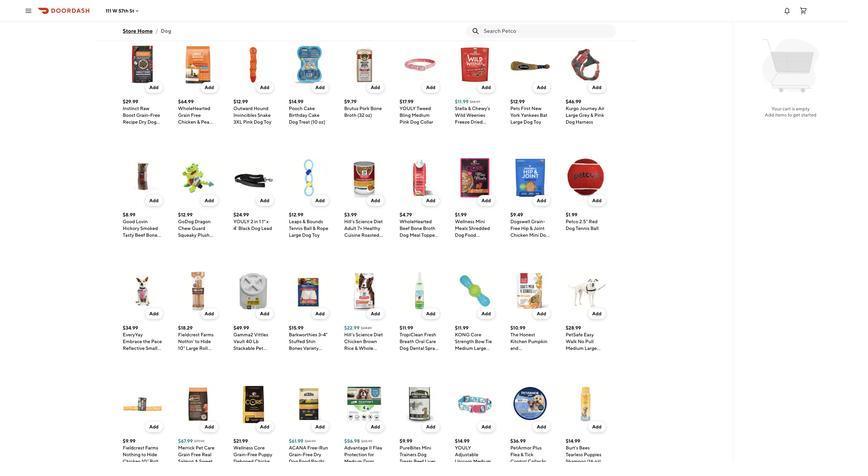Task type: vqa. For each thing, say whether or not it's contained in the screenshot.
FRIES
no



Task type: describe. For each thing, give the bounding box(es) containing it.
$68.99
[[305, 439, 316, 443]]

spray
[[425, 346, 438, 351]]

oz) inside $9.49 dogswell grain- free hip & joint chicken mini dog jerky (4 oz)
[[529, 239, 535, 245]]

beef inside $4.79 wholehearted beef bone broth dog meal topper (8 oz)
[[400, 226, 410, 231]]

$14.99 for $14.99 youly adjustable unicorn medi
[[455, 438, 470, 444]]

beef inside $29.99 instinct raw boost grain-free recipe dry dog food with real beef (4 lb)
[[123, 133, 133, 138]]

hide for 10''
[[147, 452, 157, 457]]

$15.99 barkworthies 3-4" stuffed shin bones variety pack dog chews (2 ct)
[[289, 325, 328, 365]]

pet inside $49.99 gamma2 vittles vault 40 lb stackable pet food container
[[256, 346, 263, 351]]

unicorn
[[455, 459, 472, 462]]

toy inside $12.99 leaps & bounds tennis ball & rope large dog toy
[[312, 232, 320, 238]]

dog inside $17.99 youly tweed bling medium pink dog collar
[[410, 119, 420, 125]]

wild
[[455, 112, 466, 118]]

& inside $36.99 petarmor plus flea & tick control collar f
[[521, 452, 524, 457]]

(10 inside the $8.99 good lovin hickory smoked tasty beef bone dog chew (10 oz)
[[146, 239, 153, 245]]

youly 2 in 1 1" x 4' black dog lead image
[[234, 158, 274, 198]]

$36.99 petarmor plus flea & tick control collar f
[[511, 438, 548, 462]]

recipe inside $29.99 instinct raw boost grain-free recipe dry dog food with real beef (4 lb)
[[123, 119, 138, 125]]

diet inside $3.99 hill's science diet adult 7+ healthy cuisine roasted chicken stew dog food (12.5 oz)
[[374, 219, 383, 224]]

dog inside $11.99 kong core strength bow tie medium large dog toy
[[455, 352, 464, 358]]

$14.99 for $14.99 burt's bees tearless puppies shampoo (16 oz)
[[566, 438, 581, 444]]

small inside $12.99 godog dragon chew guard squeaky plush small green dog toy
[[178, 239, 190, 245]]

broth for wholehearted
[[423, 226, 436, 231]]

add for $3.99 hill's science diet adult 7+ healthy cuisine roasted chicken stew dog food (12.5 oz)
[[371, 198, 380, 203]]

core for free
[[254, 445, 265, 451]]

dental
[[410, 346, 424, 351]]

$4.79
[[400, 212, 412, 217]]

empty retail cart image
[[759, 34, 823, 98]]

(16
[[588, 459, 594, 462]]

to for $9.99 fieldcrest farms nothing to hide chicken 10'' ro
[[142, 452, 146, 457]]

add for $9.79 brutus pork bone broth (32 oz)
[[371, 85, 380, 90]]

to inside 'your cart is empty add items to get started'
[[788, 112, 793, 118]]

fieldcrest for $9.99
[[123, 445, 144, 451]]

chicken inside $1.99 wellness mini meals shredded dog food chicken & turkey dinner in gravy (3 oz)
[[455, 239, 473, 245]]

$11.99 for $11.99 $14.99 stella & chewy's wild weenies freeze dried bac'n me crazy recipe dog treats (3 oz)
[[455, 99, 469, 104]]

hill's science diet chicken brown rice & whole oats perfect digestion adult dog food (3.5 lb) image
[[344, 271, 384, 311]]

large inside the $28.99 petsafe easy walk no pull medium large black & silver dog harness
[[585, 346, 597, 351]]

bees
[[580, 445, 590, 451]]

trainers
[[400, 452, 417, 457]]

items
[[776, 112, 787, 118]]

medium inside $17.99 youly tweed bling medium pink dog collar
[[412, 112, 430, 118]]

lb) inside $22.99 $24.49 hill's science diet chicken brown rice & whole oats perfect digestion adult dog food (3.5 lb)
[[376, 366, 382, 371]]

burt's bees tearless puppies shampoo (16 oz) image
[[566, 384, 606, 424]]

pull
[[586, 339, 594, 344]]

salmon
[[178, 459, 194, 462]]

weenies
[[467, 112, 486, 118]]

honest
[[520, 332, 535, 337]]

add for $21.99 wellness core grain-free puppy deboned chick
[[260, 424, 270, 430]]

container
[[246, 352, 267, 358]]

instinct raw boost grain-free recipe dry dog food with real beef (4 lb) image
[[123, 45, 163, 85]]

$17.99 youly tweed bling medium pink dog collar
[[400, 99, 433, 125]]

add for $15.99 barkworthies 3-4" stuffed shin bones variety pack dog chews (2 ct)
[[316, 311, 325, 316]]

small inside $34.99 everyyay embrace the pace reflective small pink dog harness
[[146, 346, 158, 351]]

$10.99
[[511, 325, 526, 331]]

(4 inside $9.49 dogswell grain- free hip & joint chicken mini dog jerky (4 oz)
[[523, 239, 528, 245]]

lovin
[[136, 219, 148, 224]]

$17.99
[[400, 99, 414, 104]]

tweed
[[417, 106, 431, 111]]

the honest kitchen pumpkin and cinnamongoat's milk n' cookies dog treats (8 oz) image
[[511, 271, 551, 311]]

(10 inside $14.99 pooch cake birthday cake dog treat (10 oz)
[[311, 119, 318, 125]]

$1.99 for $1.99 wellness mini meals shredded dog food chicken & turkey dinner in gravy (3 oz)
[[455, 212, 467, 217]]

beef inside the $8.99 good lovin hickory smoked tasty beef bone dog chew (10 oz)
[[135, 232, 145, 238]]

acana free-run grain-free dry dog food poultry (25 lb) image
[[289, 384, 329, 424]]

toy inside $12.99 outward hound invincibles snake 3xl pink dog toy
[[264, 119, 272, 125]]

$22.99 $24.49 hill's science diet chicken brown rice & whole oats perfect digestion adult dog food (3.5 lb)
[[344, 325, 383, 371]]

& inside $9.49 dogswell grain- free hip & joint chicken mini dog jerky (4 oz)
[[530, 226, 533, 231]]

$9.49 dogswell grain- free hip & joint chicken mini dog jerky (4 oz)
[[511, 212, 549, 245]]

$9.79 brutus pork bone broth (32 oz)
[[344, 99, 382, 118]]

collar for control
[[528, 459, 541, 462]]

add for $12.99 leaps & bounds tennis ball & rope large dog toy
[[316, 198, 325, 203]]

chicken inside $9.49 dogswell grain- free hip & joint chicken mini dog jerky (4 oz)
[[511, 232, 529, 238]]

$4.79 wholehearted beef bone broth dog meal topper (8 oz)
[[400, 212, 437, 245]]

1 vertical spatial cake
[[308, 112, 320, 118]]

brutus
[[344, 106, 359, 111]]

dog inside the $64.99 wholehearted grain free chicken & pea recipe adult dry large breeds dog food (40 lb)
[[208, 133, 217, 138]]

Search Petco search field
[[484, 27, 611, 35]]

$15.99
[[289, 325, 304, 331]]

add for $17.99 youly tweed bling medium pink dog collar
[[426, 85, 436, 90]]

add for $14.99 pooch cake birthday cake dog treat (10 oz)
[[316, 85, 325, 90]]

$9.99 for $9.99 purebites mini trainers dog treats beef liv
[[400, 438, 413, 444]]

recipe inside the $64.99 wholehearted grain free chicken & pea recipe adult dry large breeds dog food (40 lb)
[[178, 126, 193, 131]]

chicken inside $22.99 $24.49 hill's science diet chicken brown rice & whole oats perfect digestion adult dog food (3.5 lb)
[[344, 339, 362, 344]]

kong core strength bow tie medium large dog toy image
[[455, 271, 495, 311]]

variety
[[303, 346, 319, 351]]

squeaky
[[178, 232, 197, 238]]

large inside $46.99 kurgo journey air large grey & pink dog harness
[[566, 112, 578, 118]]

$56.98 $65.99 advantage ii flea protection for medium do
[[344, 438, 383, 462]]

add for $22.99 $24.49 hill's science diet chicken brown rice & whole oats perfect digestion adult dog food (3.5 lb)
[[371, 311, 380, 316]]

tropiclean fresh breath oral care dog dental spray (4 oz) image
[[400, 271, 440, 311]]

nothin'
[[178, 339, 194, 344]]

dog inside $1.99 petco 2.5" red dog tennis ball
[[566, 226, 575, 231]]

yankees
[[521, 112, 539, 118]]

free-
[[308, 445, 319, 451]]

store home link
[[123, 24, 153, 38]]

bone inside the $8.99 good lovin hickory smoked tasty beef bone dog chew (10 oz)
[[146, 232, 158, 238]]

$24.99
[[234, 212, 249, 217]]

ct) inside $15.99 barkworthies 3-4" stuffed shin bones variety pack dog chews (2 ct)
[[294, 359, 300, 365]]

free inside $29.99 instinct raw boost grain-free recipe dry dog food with real beef (4 lb)
[[150, 112, 160, 118]]

kitchen
[[511, 339, 528, 344]]

birthday
[[289, 112, 308, 118]]

st
[[130, 8, 134, 13]]

dogswell grain-free hip & joint chicken mini dog jerky (4 oz) image
[[511, 158, 551, 198]]

petarmor
[[511, 445, 532, 451]]

purebites mini trainers dog treats beef liver (3 oz) image
[[400, 384, 440, 424]]

bounds
[[307, 219, 323, 224]]

meals
[[455, 226, 468, 231]]

wholehearted beef bone broth dog meal topper (8 oz) image
[[400, 158, 440, 198]]

dog inside the $28.99 petsafe easy walk no pull medium large black & silver dog harness
[[596, 352, 605, 358]]

black for dog
[[238, 226, 250, 231]]

walk
[[566, 339, 577, 344]]

mini inside $9.49 dogswell grain- free hip & joint chicken mini dog jerky (4 oz)
[[530, 232, 539, 238]]

add for $36.99 petarmor plus flea & tick control collar f
[[537, 424, 547, 430]]

youly for $24.99
[[234, 219, 250, 224]]

empty
[[797, 106, 810, 111]]

stella & chewy's wild weenies freeze dried bac'n me crazy recipe dog treats (3 oz) image
[[455, 45, 495, 85]]

leaps & bounds tennis ball & rope large dog toy image
[[289, 158, 329, 198]]

pumpkin
[[528, 339, 548, 344]]

add for $14.99 burt's bees tearless puppies shampoo (16 oz)
[[593, 424, 602, 430]]

& inside '$67.99 $77.99 merrick pet care grain free real salmon & swe'
[[195, 459, 198, 462]]

in inside $24.99 youly 2 in 1 1" x 4' black dog lead
[[254, 219, 258, 224]]

your
[[772, 106, 782, 111]]

black for &
[[566, 352, 578, 358]]

dog inside $22.99 $24.49 hill's science diet chicken brown rice & whole oats perfect digestion adult dog food (3.5 lb)
[[344, 366, 354, 371]]

add for $9.99 purebites mini trainers dog treats beef liv
[[426, 424, 436, 430]]

petsafe easy walk no pull medium large black & silver dog harness image
[[566, 271, 606, 311]]

bat
[[540, 112, 548, 118]]

dog inside $34.99 everyyay embrace the pace reflective small pink dog harness
[[133, 352, 143, 358]]

silver
[[583, 352, 595, 358]]

dog inside $18.29 fieldcrest farms nothin' to hide 10" large roll peanut butter flavored dog treats (2 ct)
[[198, 359, 207, 365]]

home
[[138, 28, 153, 34]]

the
[[511, 332, 519, 337]]

large inside $18.29 fieldcrest farms nothin' to hide 10" large roll peanut butter flavored dog treats (2 ct)
[[186, 346, 198, 351]]

7+
[[358, 226, 363, 231]]

oats
[[344, 352, 355, 358]]

bling
[[400, 112, 411, 118]]

dogswell
[[511, 219, 531, 224]]

grain- inside $21.99 wellness core grain-free puppy deboned chick
[[234, 452, 248, 457]]

$22.99
[[344, 325, 360, 331]]

advantage ii flea protection for medium dogs flea treatment (4 ct) image
[[344, 384, 384, 424]]

4"
[[323, 332, 328, 337]]

godog dragon chew guard squeaky plush small green dog toy image
[[178, 158, 218, 198]]

hickory
[[123, 226, 139, 231]]

$14.99 burt's bees tearless puppies shampoo (16 oz)
[[566, 438, 602, 462]]

add for $12.99 outward hound invincibles snake 3xl pink dog toy
[[260, 85, 270, 90]]

dog inside the $8.99 good lovin hickory smoked tasty beef bone dog chew (10 oz)
[[123, 239, 132, 245]]

dog down the st
[[123, 25, 143, 38]]

kong
[[455, 332, 470, 337]]

pink inside $17.99 youly tweed bling medium pink dog collar
[[400, 119, 410, 125]]

food inside $29.99 instinct raw boost grain-free recipe dry dog food with real beef (4 lb)
[[123, 126, 134, 131]]

40
[[246, 339, 252, 344]]

cart
[[783, 106, 791, 111]]

breeds
[[191, 133, 207, 138]]

& down bounds
[[313, 226, 316, 231]]

boost
[[123, 112, 135, 118]]

dog right /
[[161, 28, 171, 34]]

chew inside the $8.99 good lovin hickory smoked tasty beef bone dog chew (10 oz)
[[133, 239, 146, 245]]

toy inside $12.99 godog dragon chew guard squeaky plush small green dog toy
[[178, 246, 186, 251]]

$34.99
[[123, 325, 138, 331]]

large inside $11.99 kong core strength bow tie medium large dog toy
[[474, 346, 487, 351]]

youly for $17.99
[[400, 106, 416, 111]]

rice
[[344, 346, 354, 351]]

pack
[[289, 352, 300, 358]]

kurgo
[[566, 106, 579, 111]]

dog inside $11.99 $14.99 stella & chewy's wild weenies freeze dried bac'n me crazy recipe dog treats (3 oz)
[[471, 133, 480, 138]]

add for $9.49 dogswell grain- free hip & joint chicken mini dog jerky (4 oz)
[[537, 198, 547, 203]]

with
[[135, 126, 144, 131]]

real inside $29.99 instinct raw boost grain-free recipe dry dog food with real beef (4 lb)
[[145, 126, 155, 131]]

add for $28.99 petsafe easy walk no pull medium large black & silver dog harness
[[593, 311, 602, 316]]

pooch cake birthday cake dog treat (10 oz) image
[[289, 45, 329, 85]]

large inside $12.99 pets first new york yankees bat large dog toy
[[511, 119, 523, 125]]

plush
[[198, 232, 210, 238]]

pink inside $34.99 everyyay embrace the pace reflective small pink dog harness
[[123, 352, 132, 358]]

dog inside $4.79 wholehearted beef bone broth dog meal topper (8 oz)
[[400, 232, 409, 238]]

puppy
[[258, 452, 272, 457]]

dog inside $46.99 kurgo journey air large grey & pink dog harness
[[566, 119, 575, 125]]

treats inside $11.99 $14.99 stella & chewy's wild weenies freeze dried bac'n me crazy recipe dog treats (3 oz)
[[481, 133, 495, 138]]

beef inside $9.99 purebites mini trainers dog treats beef liv
[[414, 459, 424, 462]]

$14.99 for $14.99 pooch cake birthday cake dog treat (10 oz)
[[289, 99, 304, 104]]

pets
[[511, 106, 520, 111]]

adult inside $3.99 hill's science diet adult 7+ healthy cuisine roasted chicken stew dog food (12.5 oz)
[[344, 226, 357, 231]]

0 vertical spatial cake
[[304, 106, 315, 111]]

hill's inside $22.99 $24.49 hill's science diet chicken brown rice & whole oats perfect digestion adult dog food (3.5 lb)
[[344, 332, 355, 337]]

stew
[[363, 239, 374, 245]]

oral
[[415, 339, 425, 344]]

hide for large
[[201, 339, 211, 344]]

add for $14.99 youly adjustable unicorn medi
[[482, 424, 491, 430]]

everyyay embrace the pace reflective small pink dog harness image
[[123, 271, 163, 311]]

add for $64.99 wholehearted grain free chicken & pea recipe adult dry large breeds dog food (40 lb)
[[205, 85, 214, 90]]

dog inside $10.99 the honest kitchen pumpkin and cinnamongoat's milk n' cookies dog treats (8 oz)
[[511, 366, 520, 371]]

fresh
[[424, 332, 437, 337]]

harness for &
[[576, 119, 593, 125]]

oz) inside $14.99 pooch cake birthday cake dog treat (10 oz)
[[319, 119, 326, 125]]

111 w 57th st button
[[106, 8, 140, 13]]

adult inside $22.99 $24.49 hill's science diet chicken brown rice & whole oats perfect digestion adult dog food (3.5 lb)
[[366, 359, 378, 365]]

$12.99 for godog
[[178, 212, 193, 217]]

tearless
[[566, 452, 583, 457]]

oz) inside the $14.99 burt's bees tearless puppies shampoo (16 oz)
[[595, 459, 601, 462]]

adult inside the $64.99 wholehearted grain free chicken & pea recipe adult dry large breeds dog food (40 lb)
[[194, 126, 206, 131]]

hound
[[254, 106, 269, 111]]

new
[[532, 106, 542, 111]]

oz) inside the $8.99 good lovin hickory smoked tasty beef bone dog chew (10 oz)
[[154, 239, 161, 245]]

bones
[[289, 346, 303, 351]]

add for $12.99 godog dragon chew guard squeaky plush small green dog toy
[[205, 198, 214, 203]]

oz) inside $3.99 hill's science diet adult 7+ healthy cuisine roasted chicken stew dog food (12.5 oz)
[[368, 246, 374, 251]]

broth for brutus
[[344, 112, 357, 118]]

petco 2.5" red dog tennis ball image
[[566, 158, 606, 198]]

dog inside $9.49 dogswell grain- free hip & joint chicken mini dog jerky (4 oz)
[[540, 232, 549, 238]]

$11.99 kong core strength bow tie medium large dog toy
[[455, 325, 492, 358]]

grain- inside $61.99 $68.99 acana free-run grain-free dry dog food poult
[[289, 452, 303, 457]]

& inside the $28.99 petsafe easy walk no pull medium large black & silver dog harness
[[579, 352, 582, 358]]



Task type: locate. For each thing, give the bounding box(es) containing it.
petarmor plus flea & tick control collar for dogs (2 ct) image
[[511, 384, 551, 424]]

free down dogswell
[[511, 226, 521, 231]]

0 horizontal spatial pet
[[196, 445, 203, 451]]

oz) inside $11.99 tropiclean fresh breath oral care dog dental spray (4 oz)
[[405, 352, 412, 358]]

core inside $11.99 kong core strength bow tie medium large dog toy
[[471, 332, 482, 337]]

& right salmon
[[195, 459, 198, 462]]

wellness for $1.99
[[455, 219, 475, 224]]

& inside the $64.99 wholehearted grain free chicken & pea recipe adult dry large breeds dog food (40 lb)
[[197, 119, 200, 125]]

wellness core grain-free puppy deboned chicken & turkey meal recipe dry dog food (4 lb) image
[[234, 384, 274, 424]]

fieldcrest farms nothin' to hide 10" large roll peanut butter flavored dog treats (2 ct) image
[[178, 271, 218, 311]]

$9.99 up 'purebites'
[[400, 438, 413, 444]]

dog down petco
[[566, 226, 575, 231]]

brutus pork bone broth (32 oz) image
[[344, 45, 384, 85]]

farms up roll
[[201, 332, 214, 337]]

1 horizontal spatial farms
[[201, 332, 214, 337]]

youly adjustable unicorn medium dog collar image
[[455, 384, 495, 424]]

grain- inside $29.99 instinct raw boost grain-free recipe dry dog food with real beef (4 lb)
[[136, 112, 150, 118]]

large down nothin'
[[186, 346, 198, 351]]

food inside the $64.99 wholehearted grain free chicken & pea recipe adult dry large breeds dog food (40 lb)
[[178, 140, 189, 145]]

chicken inside the $64.99 wholehearted grain free chicken & pea recipe adult dry large breeds dog food (40 lb)
[[178, 119, 196, 125]]

1 vertical spatial mini
[[530, 232, 539, 238]]

$14.99 up pooch
[[289, 99, 304, 104]]

free inside '$67.99 $77.99 merrick pet care grain free real salmon & swe'
[[191, 452, 201, 457]]

started
[[802, 112, 817, 118]]

ct) inside $18.29 fieldcrest farms nothin' to hide 10" large roll peanut butter flavored dog treats (2 ct)
[[198, 366, 203, 371]]

x
[[267, 219, 269, 224]]

fieldcrest inside $18.29 fieldcrest farms nothin' to hide 10" large roll peanut butter flavored dog treats (2 ct)
[[178, 332, 200, 337]]

2 science from the top
[[356, 332, 373, 337]]

0 horizontal spatial care
[[204, 445, 215, 451]]

add button
[[145, 82, 163, 93], [145, 82, 163, 93], [201, 82, 218, 93], [201, 82, 218, 93], [256, 82, 274, 93], [256, 82, 274, 93], [312, 82, 329, 93], [312, 82, 329, 93], [367, 82, 384, 93], [367, 82, 384, 93], [422, 82, 440, 93], [422, 82, 440, 93], [478, 82, 495, 93], [478, 82, 495, 93], [533, 82, 551, 93], [533, 82, 551, 93], [589, 82, 606, 93], [589, 82, 606, 93], [145, 195, 163, 206], [145, 195, 163, 206], [201, 195, 218, 206], [201, 195, 218, 206], [256, 195, 274, 206], [256, 195, 274, 206], [312, 195, 329, 206], [312, 195, 329, 206], [367, 195, 384, 206], [367, 195, 384, 206], [422, 195, 440, 206], [422, 195, 440, 206], [478, 195, 495, 206], [478, 195, 495, 206], [533, 195, 551, 206], [533, 195, 551, 206], [589, 195, 606, 206], [589, 195, 606, 206], [145, 308, 163, 319], [145, 308, 163, 319], [201, 308, 218, 319], [201, 308, 218, 319], [256, 308, 274, 319], [256, 308, 274, 319], [312, 308, 329, 319], [312, 308, 329, 319], [367, 308, 384, 319], [367, 308, 384, 319], [422, 308, 440, 319], [422, 308, 440, 319], [478, 308, 495, 319], [478, 308, 495, 319], [533, 308, 551, 319], [533, 308, 551, 319], [589, 308, 606, 319], [589, 308, 606, 319], [145, 421, 163, 432], [145, 421, 163, 432], [201, 421, 218, 432], [201, 421, 218, 432], [256, 421, 274, 432], [256, 421, 274, 432], [312, 421, 329, 432], [312, 421, 329, 432], [367, 421, 384, 432], [367, 421, 384, 432], [422, 421, 440, 432], [422, 421, 440, 432], [478, 421, 495, 432], [478, 421, 495, 432], [533, 421, 551, 432], [533, 421, 551, 432], [589, 421, 606, 432], [589, 421, 606, 432]]

$12.99 up leaps
[[289, 212, 304, 217]]

0 horizontal spatial ball
[[304, 226, 312, 231]]

meal
[[410, 232, 421, 238]]

2 $1.99 from the left
[[566, 212, 578, 217]]

1 horizontal spatial to
[[195, 339, 200, 344]]

0 horizontal spatial (8
[[400, 239, 404, 245]]

0 horizontal spatial farms
[[145, 445, 158, 451]]

puppies
[[584, 452, 602, 457]]

treats inside $9.99 purebites mini trainers dog treats beef liv
[[400, 459, 413, 462]]

(10 down the smoked
[[146, 239, 153, 245]]

fieldcrest farms nothing to hide chicken 10'' roll dog treats image
[[123, 384, 163, 424]]

0 horizontal spatial (2
[[192, 366, 197, 371]]

0 horizontal spatial flea
[[373, 445, 382, 451]]

fieldcrest for $18.29
[[178, 332, 200, 337]]

$12.99 pets first new york yankees bat large dog toy
[[511, 99, 548, 125]]

2 vertical spatial mini
[[422, 445, 431, 451]]

add for $1.99 wellness mini meals shredded dog food chicken & turkey dinner in gravy (3 oz)
[[482, 198, 491, 203]]

medium inside the $28.99 petsafe easy walk no pull medium large black & silver dog harness
[[566, 346, 584, 351]]

0 vertical spatial bone
[[371, 106, 382, 111]]

in inside $1.99 wellness mini meals shredded dog food chicken & turkey dinner in gravy (3 oz)
[[471, 246, 475, 251]]

is
[[792, 106, 796, 111]]

1 horizontal spatial (10
[[311, 119, 318, 125]]

0 horizontal spatial mini
[[422, 445, 431, 451]]

(4 inside $11.99 tropiclean fresh breath oral care dog dental spray (4 oz)
[[400, 352, 404, 358]]

0 horizontal spatial fieldcrest
[[123, 445, 144, 451]]

0 vertical spatial dry
[[139, 119, 147, 125]]

merrick pet care grain free real salmon & sweet potato recipe dry dog food (22 lb) image
[[178, 384, 218, 424]]

food left (40
[[178, 140, 189, 145]]

1 science from the top
[[356, 219, 373, 224]]

dog inside $14.99 pooch cake birthday cake dog treat (10 oz)
[[289, 119, 298, 125]]

youly for $14.99
[[455, 445, 471, 451]]

1 vertical spatial wellness
[[234, 445, 253, 451]]

1 vertical spatial (10
[[146, 239, 153, 245]]

harness inside $34.99 everyyay embrace the pace reflective small pink dog harness
[[143, 352, 161, 358]]

toy inside $11.99 kong core strength bow tie medium large dog toy
[[465, 352, 473, 358]]

$9.99 for $9.99 fieldcrest farms nothing to hide chicken 10'' ro
[[123, 438, 136, 444]]

medium down walk
[[566, 346, 584, 351]]

medium inside $11.99 kong core strength bow tie medium large dog toy
[[455, 346, 473, 351]]

0 vertical spatial wholehearted
[[178, 106, 210, 111]]

harness down grey
[[576, 119, 593, 125]]

$56.98
[[344, 438, 360, 444]]

science inside $22.99 $24.49 hill's science diet chicken brown rice & whole oats perfect digestion adult dog food (3.5 lb)
[[356, 332, 373, 337]]

& inside $22.99 $24.49 hill's science diet chicken brown rice & whole oats perfect digestion adult dog food (3.5 lb)
[[355, 346, 358, 351]]

harness inside the $28.99 petsafe easy walk no pull medium large black & silver dog harness
[[566, 359, 583, 365]]

$14.99 pooch cake birthday cake dog treat (10 oz)
[[289, 99, 326, 125]]

0 vertical spatial (3
[[455, 140, 460, 145]]

small down squeaky in the bottom of the page
[[178, 239, 190, 245]]

in
[[254, 219, 258, 224], [471, 246, 475, 251]]

0 vertical spatial chew
[[178, 226, 191, 231]]

2 vertical spatial youly
[[455, 445, 471, 451]]

oz) down dental
[[405, 352, 412, 358]]

recipe down "boost"
[[123, 119, 138, 125]]

dry up with
[[139, 119, 147, 125]]

1 horizontal spatial recipe
[[178, 126, 193, 131]]

0 vertical spatial (10
[[311, 119, 318, 125]]

1 vertical spatial broth
[[423, 226, 436, 231]]

cuisine
[[344, 232, 361, 238]]

1 horizontal spatial $1.99
[[566, 212, 578, 217]]

ball down bounds
[[304, 226, 312, 231]]

0 vertical spatial in
[[254, 219, 258, 224]]

0 horizontal spatial $9.99
[[123, 438, 136, 444]]

collar for dog
[[421, 119, 433, 125]]

0 horizontal spatial small
[[146, 346, 158, 351]]

add for $11.99 $14.99 stella & chewy's wild weenies freeze dried bac'n me crazy recipe dog treats (3 oz)
[[482, 85, 491, 90]]

to up roll
[[195, 339, 200, 344]]

dog inside $12.99 leaps & bounds tennis ball & rope large dog toy
[[302, 232, 311, 238]]

& inside $46.99 kurgo journey air large grey & pink dog harness
[[591, 112, 594, 118]]

$12.99 inside $12.99 godog dragon chew guard squeaky plush small green dog toy
[[178, 212, 193, 217]]

$61.99 $68.99 acana free-run grain-free dry dog food poult
[[289, 438, 328, 462]]

fieldcrest up nothin'
[[178, 332, 200, 337]]

0 horizontal spatial dry
[[139, 119, 147, 125]]

2 vertical spatial adult
[[366, 359, 378, 365]]

first
[[521, 106, 531, 111]]

1 vertical spatial recipe
[[178, 126, 193, 131]]

dog inside $15.99 barkworthies 3-4" stuffed shin bones variety pack dog chews (2 ct)
[[301, 352, 310, 358]]

1 horizontal spatial (8
[[535, 366, 539, 371]]

food down digestion
[[354, 366, 366, 371]]

treats down n'
[[521, 366, 534, 371]]

recipe
[[123, 119, 138, 125], [178, 126, 193, 131], [455, 133, 470, 138]]

joint
[[534, 226, 545, 231]]

pink inside $12.99 outward hound invincibles snake 3xl pink dog toy
[[243, 119, 253, 125]]

dried
[[471, 119, 483, 125]]

youly
[[400, 106, 416, 111], [234, 219, 250, 224], [455, 445, 471, 451]]

0 vertical spatial fieldcrest
[[178, 332, 200, 337]]

protection
[[344, 452, 367, 457]]

outward hound invincibles snake 3xl pink dog toy image
[[234, 45, 274, 85]]

pink inside $46.99 kurgo journey air large grey & pink dog harness
[[595, 112, 604, 118]]

add for $67.99 $77.99 merrick pet care grain free real salmon & swe
[[205, 424, 214, 430]]

1 vertical spatial diet
[[374, 332, 383, 337]]

hide up roll
[[201, 339, 211, 344]]

2 vertical spatial lb)
[[376, 366, 382, 371]]

broth inside $4.79 wholehearted beef bone broth dog meal topper (8 oz)
[[423, 226, 436, 231]]

pooch
[[289, 106, 303, 111]]

harness for small
[[143, 352, 161, 358]]

2 grain from the top
[[178, 452, 190, 457]]

1 horizontal spatial flea
[[511, 452, 520, 457]]

dog inside $1.99 wellness mini meals shredded dog food chicken & turkey dinner in gravy (3 oz)
[[455, 232, 464, 238]]

core for bow
[[471, 332, 482, 337]]

0 horizontal spatial (10
[[146, 239, 153, 245]]

lb) inside $29.99 instinct raw boost grain-free recipe dry dog food with real beef (4 lb)
[[139, 133, 145, 138]]

1 horizontal spatial pet
[[256, 346, 263, 351]]

large inside $12.99 leaps & bounds tennis ball & rope large dog toy
[[289, 232, 301, 238]]

run
[[319, 445, 328, 451]]

real inside '$67.99 $77.99 merrick pet care grain free real salmon & swe'
[[202, 452, 212, 457]]

dog right stew
[[375, 239, 384, 245]]

toy inside $12.99 pets first new york yankees bat large dog toy
[[534, 119, 542, 125]]

1 $9.99 from the left
[[123, 438, 136, 444]]

1 vertical spatial real
[[202, 452, 212, 457]]

ii
[[369, 445, 372, 451]]

add for $24.99 youly 2 in 1 1" x 4' black dog lead
[[260, 198, 270, 203]]

$9.99 purebites mini trainers dog treats beef liv
[[400, 438, 436, 462]]

& inside $1.99 wellness mini meals shredded dog food chicken & turkey dinner in gravy (3 oz)
[[474, 239, 477, 245]]

1 horizontal spatial fieldcrest
[[178, 332, 200, 337]]

1 horizontal spatial mini
[[476, 219, 485, 224]]

dog right breeds
[[208, 133, 217, 138]]

0 horizontal spatial bone
[[146, 232, 158, 238]]

wholehearted grain free chicken & pea recipe adult dry large breeds dog food (40 lb) image
[[178, 45, 218, 85]]

0 horizontal spatial core
[[254, 445, 265, 451]]

$11.99 inside $11.99 tropiclean fresh breath oral care dog dental spray (4 oz)
[[400, 325, 414, 331]]

adjustable
[[455, 452, 479, 457]]

shredded
[[469, 226, 490, 231]]

wellness mini meals shredded dog food chicken & turkey dinner in gravy (3 oz) image
[[455, 158, 495, 198]]

farms for fieldcrest farms nothing to hide chicken 10'' ro
[[145, 445, 158, 451]]

$18.29
[[178, 325, 193, 331]]

1 horizontal spatial wholehearted
[[400, 219, 432, 224]]

chew down godog
[[178, 226, 191, 231]]

2 hill's from the top
[[344, 332, 355, 337]]

oz) down cookies
[[540, 366, 547, 371]]

(10 right the treat
[[311, 119, 318, 125]]

&
[[468, 106, 471, 111], [591, 112, 594, 118], [197, 119, 200, 125], [303, 219, 306, 224], [313, 226, 316, 231], [530, 226, 533, 231], [474, 239, 477, 245], [355, 346, 358, 351], [579, 352, 582, 358], [521, 452, 524, 457], [195, 459, 198, 462]]

dry inside $29.99 instinct raw boost grain-free recipe dry dog food with real beef (4 lb)
[[139, 119, 147, 125]]

$12.99 for outward
[[234, 99, 248, 104]]

mini for $9.99 purebites mini trainers dog treats beef liv
[[422, 445, 431, 451]]

2 horizontal spatial youly
[[455, 445, 471, 451]]

free down $64.99
[[191, 112, 201, 118]]

wellness for $21.99
[[234, 445, 253, 451]]

dry for $29.99
[[139, 119, 147, 125]]

food left with
[[123, 126, 134, 131]]

hide up "10''"
[[147, 452, 157, 457]]

& right rice
[[355, 346, 358, 351]]

(8 inside $4.79 wholehearted beef bone broth dog meal topper (8 oz)
[[400, 239, 404, 245]]

1 vertical spatial care
[[204, 445, 215, 451]]

recipe inside $11.99 $14.99 stella & chewy's wild weenies freeze dried bac'n me crazy recipe dog treats (3 oz)
[[455, 133, 470, 138]]

(40
[[190, 140, 198, 145]]

adult up breeds
[[194, 126, 206, 131]]

shin
[[306, 339, 316, 344]]

0 vertical spatial collar
[[421, 119, 433, 125]]

notification bell image
[[784, 7, 792, 15]]

food inside $3.99 hill's science diet adult 7+ healthy cuisine roasted chicken stew dog food (12.5 oz)
[[344, 246, 356, 251]]

bone for meal
[[411, 226, 422, 231]]

(2 inside $15.99 barkworthies 3-4" stuffed shin bones variety pack dog chews (2 ct)
[[289, 359, 293, 365]]

1 horizontal spatial (3
[[489, 246, 494, 251]]

chicken inside $3.99 hill's science diet adult 7+ healthy cuisine roasted chicken stew dog food (12.5 oz)
[[344, 239, 362, 245]]

mini down 'joint' at the right of page
[[530, 232, 539, 238]]

large down kurgo
[[566, 112, 578, 118]]

pink
[[595, 112, 604, 118], [243, 119, 253, 125], [400, 119, 410, 125], [123, 352, 132, 358]]

$12.99 inside $12.99 outward hound invincibles snake 3xl pink dog toy
[[234, 99, 248, 104]]

shampoo
[[566, 459, 587, 462]]

chew inside $12.99 godog dragon chew guard squeaky plush small green dog toy
[[178, 226, 191, 231]]

science down $24.49 on the left of page
[[356, 332, 373, 337]]

chicken inside $9.99 fieldcrest farms nothing to hide chicken 10'' ro
[[123, 459, 141, 462]]

0 vertical spatial (8
[[400, 239, 404, 245]]

youly tweed bling medium pink dog collar image
[[400, 45, 440, 85]]

add for $29.99 instinct raw boost grain-free recipe dry dog food with real beef (4 lb)
[[149, 85, 159, 90]]

1 vertical spatial harness
[[143, 352, 161, 358]]

$11.99 for $11.99 kong core strength bow tie medium large dog toy
[[455, 325, 469, 331]]

$1.99 inside $1.99 petco 2.5" red dog tennis ball
[[566, 212, 578, 217]]

bone for oz)
[[371, 106, 382, 111]]

chicken down cuisine
[[344, 239, 362, 245]]

crazy
[[476, 126, 489, 131]]

merrick
[[178, 445, 195, 451]]

food inside $22.99 $24.49 hill's science diet chicken brown rice & whole oats perfect digestion adult dog food (3.5 lb)
[[354, 366, 366, 371]]

to for $18.29 fieldcrest farms nothin' to hide 10" large roll peanut butter flavored dog treats (2 ct)
[[195, 339, 200, 344]]

farms for fieldcrest farms nothin' to hide 10" large roll peanut butter flavored dog treats (2 ct)
[[201, 332, 214, 337]]

oz) down 'dinner'
[[455, 253, 462, 258]]

kurgo journey air large grey & pink dog harness image
[[566, 45, 606, 85]]

food inside $49.99 gamma2 vittles vault 40 lb stackable pet food container
[[234, 352, 245, 358]]

add for $1.99 petco 2.5" red dog tennis ball
[[593, 198, 602, 203]]

bone up meal
[[411, 226, 422, 231]]

1 horizontal spatial (4
[[400, 352, 404, 358]]

0 vertical spatial recipe
[[123, 119, 138, 125]]

flea inside $36.99 petarmor plus flea & tick control collar f
[[511, 452, 520, 457]]

bone
[[371, 106, 382, 111], [411, 226, 422, 231], [146, 232, 158, 238]]

& left silver
[[579, 352, 582, 358]]

1 horizontal spatial real
[[202, 452, 212, 457]]

& inside $11.99 $14.99 stella & chewy's wild weenies freeze dried bac'n me crazy recipe dog treats (3 oz)
[[468, 106, 471, 111]]

digestion
[[344, 359, 365, 365]]

$11.99 up tropiclean
[[400, 325, 414, 331]]

bone right "pork"
[[371, 106, 382, 111]]

1 $1.99 from the left
[[455, 212, 467, 217]]

pink down air
[[595, 112, 604, 118]]

medium down tweed
[[412, 112, 430, 118]]

(2
[[289, 359, 293, 365], [192, 366, 197, 371]]

dragon
[[195, 219, 211, 224]]

(8 down cookies
[[535, 366, 539, 371]]

real right with
[[145, 126, 155, 131]]

oz) inside $4.79 wholehearted beef bone broth dog meal topper (8 oz)
[[405, 239, 412, 245]]

wholehearted inside $4.79 wholehearted beef bone broth dog meal topper (8 oz)
[[400, 219, 432, 224]]

good lovin hickory smoked tasty beef bone dog chew (10 oz) image
[[123, 158, 163, 198]]

$28.99 petsafe easy walk no pull medium large black & silver dog harness
[[566, 325, 605, 365]]

broth down brutus
[[344, 112, 357, 118]]

cake
[[304, 106, 315, 111], [308, 112, 320, 118]]

0 horizontal spatial black
[[238, 226, 250, 231]]

1 vertical spatial bone
[[411, 226, 422, 231]]

0 horizontal spatial broth
[[344, 112, 357, 118]]

grain down $64.99
[[178, 112, 190, 118]]

$49.99 gamma2 vittles vault 40 lb stackable pet food container
[[234, 325, 268, 358]]

1 vertical spatial farms
[[145, 445, 158, 451]]

gamma2
[[234, 332, 253, 337]]

food inside $1.99 wellness mini meals shredded dog food chicken & turkey dinner in gravy (3 oz)
[[465, 232, 476, 238]]

(4 down breath
[[400, 352, 404, 358]]

your cart is empty add items to get started
[[765, 106, 817, 118]]

pets first new york yankees bat large dog toy image
[[511, 45, 551, 85]]

dog down reflective at the bottom
[[133, 352, 143, 358]]

ball inside $12.99 leaps & bounds tennis ball & rope large dog toy
[[304, 226, 312, 231]]

$49.99
[[234, 325, 249, 331]]

grain- up deboned
[[234, 452, 248, 457]]

(3 inside $11.99 $14.99 stella & chewy's wild weenies freeze dried bac'n me crazy recipe dog treats (3 oz)
[[455, 140, 460, 145]]

plus
[[533, 445, 542, 451]]

oz) inside $9.79 brutus pork bone broth (32 oz)
[[366, 112, 372, 118]]

youly inside $17.99 youly tweed bling medium pink dog collar
[[400, 106, 416, 111]]

0 vertical spatial lb)
[[139, 133, 145, 138]]

oz) right "(32"
[[366, 112, 372, 118]]

$9.99 fieldcrest farms nothing to hide chicken 10'' ro
[[123, 438, 158, 462]]

beef down hickory
[[135, 232, 145, 238]]

$24.99 youly 2 in 1 1" x 4' black dog lead
[[234, 212, 272, 231]]

recipe up breeds
[[178, 126, 193, 131]]

1 horizontal spatial collar
[[528, 459, 541, 462]]

add for $49.99 gamma2 vittles vault 40 lb stackable pet food container
[[260, 311, 270, 316]]

black inside $24.99 youly 2 in 1 1" x 4' black dog lead
[[238, 226, 250, 231]]

dog down acana
[[289, 459, 298, 462]]

$12.99 for pets
[[511, 99, 525, 104]]

dog down bounds
[[302, 232, 311, 238]]

wellness inside $21.99 wellness core grain-free puppy deboned chick
[[234, 445, 253, 451]]

2 vertical spatial (4
[[400, 352, 404, 358]]

small down the
[[146, 346, 158, 351]]

black right the 4'
[[238, 226, 250, 231]]

wellness inside $1.99 wellness mini meals shredded dog food chicken & turkey dinner in gravy (3 oz)
[[455, 219, 475, 224]]

add for $61.99 $68.99 acana free-run grain-free dry dog food poult
[[316, 424, 325, 430]]

wholehearted inside the $64.99 wholehearted grain free chicken & pea recipe adult dry large breeds dog food (40 lb)
[[178, 106, 210, 111]]

1 vertical spatial (3
[[489, 246, 494, 251]]

1 vertical spatial flea
[[511, 452, 520, 457]]

dry inside $61.99 $68.99 acana free-run grain-free dry dog food poult
[[314, 452, 322, 457]]

open menu image
[[24, 7, 33, 15]]

dry down free-
[[314, 452, 322, 457]]

hill's
[[344, 219, 355, 224], [344, 332, 355, 337]]

food down shredded
[[465, 232, 476, 238]]

1 vertical spatial science
[[356, 332, 373, 337]]

$3.99 hill's science diet adult 7+ healthy cuisine roasted chicken stew dog food (12.5 oz)
[[344, 212, 384, 251]]

add inside 'your cart is empty add items to get started'
[[765, 112, 775, 118]]

godog
[[178, 219, 194, 224]]

large inside the $64.99 wholehearted grain free chicken & pea recipe adult dry large breeds dog food (40 lb)
[[178, 133, 191, 138]]

flea right ii
[[373, 445, 382, 451]]

core inside $21.99 wellness core grain-free puppy deboned chick
[[254, 445, 265, 451]]

0 vertical spatial ct)
[[294, 359, 300, 365]]

dog down "birthday"
[[289, 119, 298, 125]]

add for $8.99 good lovin hickory smoked tasty beef bone dog chew (10 oz)
[[149, 198, 159, 203]]

1 diet from the top
[[374, 219, 383, 224]]

medium inside $56.98 $65.99 advantage ii flea protection for medium do
[[344, 459, 362, 462]]

hill's science diet adult 7+ healthy cuisine roasted chicken stew dog food (12.5 oz) image
[[344, 158, 384, 198]]

diet inside $22.99 $24.49 hill's science diet chicken brown rice & whole oats perfect digestion adult dog food (3.5 lb)
[[374, 332, 383, 337]]

0 horizontal spatial wholehearted
[[178, 106, 210, 111]]

wholehearted for $64.99
[[178, 106, 210, 111]]

1 horizontal spatial adult
[[344, 226, 357, 231]]

toy down "rope"
[[312, 232, 320, 238]]

and
[[511, 346, 519, 351]]

instinct
[[123, 106, 139, 111]]

111
[[106, 8, 111, 13]]

0 vertical spatial flea
[[373, 445, 382, 451]]

$1.99 for $1.99 petco 2.5" red dog tennis ball
[[566, 212, 578, 217]]

pet
[[256, 346, 263, 351], [196, 445, 203, 451]]

2 vertical spatial recipe
[[455, 133, 470, 138]]

large down bow
[[474, 346, 487, 351]]

$11.99 tropiclean fresh breath oral care dog dental spray (4 oz)
[[400, 325, 438, 358]]

add for $46.99 kurgo journey air large grey & pink dog harness
[[593, 85, 602, 90]]

smoked
[[140, 226, 158, 231]]

oz) right (16
[[595, 459, 601, 462]]

$11.99 $14.99 stella & chewy's wild weenies freeze dried bac'n me crazy recipe dog treats (3 oz)
[[455, 99, 495, 145]]

1 horizontal spatial $9.99
[[400, 438, 413, 444]]

1 vertical spatial to
[[195, 339, 200, 344]]

2 tennis from the left
[[576, 226, 590, 231]]

dog inside $12.99 outward hound invincibles snake 3xl pink dog toy
[[254, 119, 263, 125]]

& right stella
[[468, 106, 471, 111]]

0 horizontal spatial hide
[[147, 452, 157, 457]]

1 ball from the left
[[304, 226, 312, 231]]

dog down "milk"
[[511, 366, 520, 371]]

harness
[[576, 119, 593, 125], [143, 352, 161, 358], [566, 359, 583, 365]]

$12.99 up outward
[[234, 99, 248, 104]]

0 horizontal spatial chew
[[133, 239, 146, 245]]

1 vertical spatial core
[[254, 445, 265, 451]]

stackable
[[234, 346, 255, 351]]

1 vertical spatial black
[[566, 352, 578, 358]]

oz) inside $11.99 $14.99 stella & chewy's wild weenies freeze dried bac'n me crazy recipe dog treats (3 oz)
[[461, 140, 467, 145]]

$12.99 inside $12.99 pets first new york yankees bat large dog toy
[[511, 99, 525, 104]]

in left 1
[[254, 219, 258, 224]]

pet down "$77.99"
[[196, 445, 203, 451]]

& down journey at the top right of the page
[[591, 112, 594, 118]]

1 horizontal spatial youly
[[400, 106, 416, 111]]

1 horizontal spatial dry
[[207, 126, 215, 131]]

barkworthies 3-4" stuffed shin bones variety pack dog chews (2 ct) image
[[289, 271, 329, 311]]

grey
[[579, 112, 590, 118]]

1 horizontal spatial broth
[[423, 226, 436, 231]]

& right leaps
[[303, 219, 306, 224]]

add for $4.79 wholehearted beef bone broth dog meal topper (8 oz)
[[426, 198, 436, 203]]

2 $9.99 from the left
[[400, 438, 413, 444]]

food down stackable
[[234, 352, 245, 358]]

large up (40
[[178, 133, 191, 138]]

black inside the $28.99 petsafe easy walk no pull medium large black & silver dog harness
[[566, 352, 578, 358]]

dog inside $11.99 tropiclean fresh breath oral care dog dental spray (4 oz)
[[400, 346, 409, 351]]

0 horizontal spatial recipe
[[123, 119, 138, 125]]

grain
[[178, 112, 190, 118], [178, 452, 190, 457]]

youly down $17.99
[[400, 106, 416, 111]]

$46.99 kurgo journey air large grey & pink dog harness
[[566, 99, 605, 125]]

2 horizontal spatial recipe
[[455, 133, 470, 138]]

vault
[[234, 339, 245, 344]]

add for $9.99 fieldcrest farms nothing to hide chicken 10'' ro
[[149, 424, 159, 430]]

add for $10.99 the honest kitchen pumpkin and cinnamongoat's milk n' cookies dog treats (8 oz)
[[537, 311, 547, 316]]

grain- down acana
[[289, 452, 303, 457]]

gravy
[[476, 246, 489, 251]]

1 tennis from the left
[[289, 226, 303, 231]]

snake
[[258, 112, 271, 118]]

science
[[356, 219, 373, 224], [356, 332, 373, 337]]

$61.99
[[289, 438, 304, 444]]

add for $34.99 everyyay embrace the pace reflective small pink dog harness
[[149, 311, 159, 316]]

free down free-
[[303, 452, 313, 457]]

add for $11.99 kong core strength bow tie medium large dog toy
[[482, 311, 491, 316]]

(4 down with
[[134, 133, 138, 138]]

$3.99
[[344, 212, 357, 217]]

gamma2 vittles vault 40 lb stackable pet food container image
[[234, 271, 274, 311]]

food
[[123, 126, 134, 131], [178, 140, 189, 145], [465, 232, 476, 238], [344, 246, 356, 251], [234, 352, 245, 358], [354, 366, 366, 371], [299, 459, 310, 462]]

& up control
[[521, 452, 524, 457]]

broth up "topper"
[[423, 226, 436, 231]]

beef down "boost"
[[123, 133, 133, 138]]

beef
[[123, 133, 133, 138], [400, 226, 410, 231], [135, 232, 145, 238], [414, 459, 424, 462]]

large
[[566, 112, 578, 118], [511, 119, 523, 125], [178, 133, 191, 138], [289, 232, 301, 238], [186, 346, 198, 351], [474, 346, 487, 351], [585, 346, 597, 351]]

0 vertical spatial hill's
[[344, 219, 355, 224]]

medium down protection
[[344, 459, 362, 462]]

2 horizontal spatial (4
[[523, 239, 528, 245]]

treats inside $10.99 the honest kitchen pumpkin and cinnamongoat's milk n' cookies dog treats (8 oz)
[[521, 366, 534, 371]]

cake up "birthday"
[[304, 106, 315, 111]]

toy down bat
[[534, 119, 542, 125]]

2 diet from the top
[[374, 332, 383, 337]]

1 horizontal spatial core
[[471, 332, 482, 337]]

dog down breath
[[400, 346, 409, 351]]

add
[[149, 85, 159, 90], [205, 85, 214, 90], [260, 85, 270, 90], [316, 85, 325, 90], [371, 85, 380, 90], [426, 85, 436, 90], [482, 85, 491, 90], [537, 85, 547, 90], [593, 85, 602, 90], [765, 112, 775, 118], [149, 198, 159, 203], [205, 198, 214, 203], [260, 198, 270, 203], [316, 198, 325, 203], [371, 198, 380, 203], [426, 198, 436, 203], [482, 198, 491, 203], [537, 198, 547, 203], [593, 198, 602, 203], [149, 311, 159, 316], [205, 311, 214, 316], [260, 311, 270, 316], [316, 311, 325, 316], [371, 311, 380, 316], [426, 311, 436, 316], [482, 311, 491, 316], [537, 311, 547, 316], [593, 311, 602, 316], [149, 424, 159, 430], [205, 424, 214, 430], [260, 424, 270, 430], [316, 424, 325, 430], [371, 424, 380, 430], [426, 424, 436, 430], [482, 424, 491, 430], [537, 424, 547, 430], [593, 424, 602, 430]]

lb) right (3.5
[[376, 366, 382, 371]]

harness inside $46.99 kurgo journey air large grey & pink dog harness
[[576, 119, 593, 125]]

pace
[[151, 339, 162, 344]]

add for $11.99 tropiclean fresh breath oral care dog dental spray (4 oz)
[[426, 311, 436, 316]]

0 vertical spatial care
[[426, 339, 436, 344]]

dog inside $3.99 hill's science diet adult 7+ healthy cuisine roasted chicken stew dog food (12.5 oz)
[[375, 239, 384, 245]]

hip
[[521, 226, 529, 231]]

grain inside '$67.99 $77.99 merrick pet care grain free real salmon & swe'
[[178, 452, 190, 457]]

$11.99 for $11.99 tropiclean fresh breath oral care dog dental spray (4 oz)
[[400, 325, 414, 331]]

0 vertical spatial wellness
[[455, 219, 475, 224]]

$12.99 for leaps
[[289, 212, 304, 217]]

tasty
[[123, 232, 134, 238]]

journey
[[580, 106, 598, 111]]

0 vertical spatial science
[[356, 219, 373, 224]]

pink down reflective at the bottom
[[123, 352, 132, 358]]

adult up (3.5
[[366, 359, 378, 365]]

farms
[[201, 332, 214, 337], [145, 445, 158, 451]]

petco
[[566, 219, 579, 224]]

1 vertical spatial fieldcrest
[[123, 445, 144, 451]]

$12.99 outward hound invincibles snake 3xl pink dog toy
[[234, 99, 272, 125]]

1 horizontal spatial ct)
[[294, 359, 300, 365]]

chicken up 'dinner'
[[455, 239, 473, 245]]

2 ball from the left
[[591, 226, 599, 231]]

add for $18.29 fieldcrest farms nothin' to hide 10" large roll peanut butter flavored dog treats (2 ct)
[[205, 311, 214, 316]]

mini for $1.99 wellness mini meals shredded dog food chicken & turkey dinner in gravy (3 oz)
[[476, 219, 485, 224]]

1 horizontal spatial ball
[[591, 226, 599, 231]]

wholehearted for $4.79
[[400, 219, 432, 224]]

dog down 2
[[251, 226, 260, 231]]

0 items, open order cart image
[[800, 7, 808, 15]]

to inside $9.99 fieldcrest farms nothing to hide chicken 10'' ro
[[142, 452, 146, 457]]

$12.99 up pets
[[511, 99, 525, 104]]

0 horizontal spatial to
[[142, 452, 146, 457]]

dog
[[123, 25, 143, 38], [161, 28, 171, 34], [148, 119, 157, 125], [254, 119, 263, 125], [289, 119, 298, 125], [410, 119, 420, 125], [524, 119, 533, 125], [566, 119, 575, 125], [208, 133, 217, 138], [471, 133, 480, 138], [251, 226, 260, 231], [566, 226, 575, 231], [302, 232, 311, 238], [400, 232, 409, 238], [455, 232, 464, 238], [540, 232, 549, 238], [123, 239, 132, 245], [206, 239, 215, 245], [375, 239, 384, 245], [400, 346, 409, 351], [133, 352, 143, 358], [301, 352, 310, 358], [455, 352, 464, 358], [596, 352, 605, 358], [198, 359, 207, 365], [344, 366, 354, 371], [511, 366, 520, 371], [418, 452, 427, 457], [289, 459, 298, 462]]

dog down meals at the right
[[455, 232, 464, 238]]

add for $12.99 pets first new york yankees bat large dog toy
[[537, 85, 547, 90]]

1 hill's from the top
[[344, 219, 355, 224]]

2 vertical spatial bone
[[146, 232, 158, 238]]

dry for $61.99
[[314, 452, 322, 457]]

1 horizontal spatial chew
[[178, 226, 191, 231]]

grain inside the $64.99 wholehearted grain free chicken & pea recipe adult dry large breeds dog food (40 lb)
[[178, 112, 190, 118]]

harness down silver
[[566, 359, 583, 365]]

0 vertical spatial real
[[145, 126, 155, 131]]

wholehearted down $64.99
[[178, 106, 210, 111]]

1 vertical spatial adult
[[344, 226, 357, 231]]

raw
[[140, 106, 149, 111]]

0 horizontal spatial (3
[[455, 140, 460, 145]]

dog down the plush at the left
[[206, 239, 215, 245]]

pet inside '$67.99 $77.99 merrick pet care grain free real salmon & swe'
[[196, 445, 203, 451]]

1 grain from the top
[[178, 112, 190, 118]]

0 vertical spatial mini
[[476, 219, 485, 224]]

beef up meal
[[400, 226, 410, 231]]

$11.99 up kong
[[455, 325, 469, 331]]

wellness down $21.99
[[234, 445, 253, 451]]

free inside $61.99 $68.99 acana free-run grain-free dry dog food poult
[[303, 452, 313, 457]]

diet up healthy
[[374, 219, 383, 224]]

1 vertical spatial grain
[[178, 452, 190, 457]]

(3 inside $1.99 wellness mini meals shredded dog food chicken & turkey dinner in gravy (3 oz)
[[489, 246, 494, 251]]

dog left meal
[[400, 232, 409, 238]]

1 horizontal spatial small
[[178, 239, 190, 245]]

$28.99
[[566, 325, 582, 331]]

adult
[[194, 126, 206, 131], [344, 226, 357, 231], [366, 359, 378, 365]]

dog inside $12.99 pets first new york yankees bat large dog toy
[[524, 119, 533, 125]]

store
[[123, 28, 136, 34]]

0 horizontal spatial in
[[254, 219, 258, 224]]

2
[[251, 219, 253, 224]]

add for $56.98 $65.99 advantage ii flea protection for medium do
[[371, 424, 380, 430]]

flavored
[[178, 359, 197, 365]]



